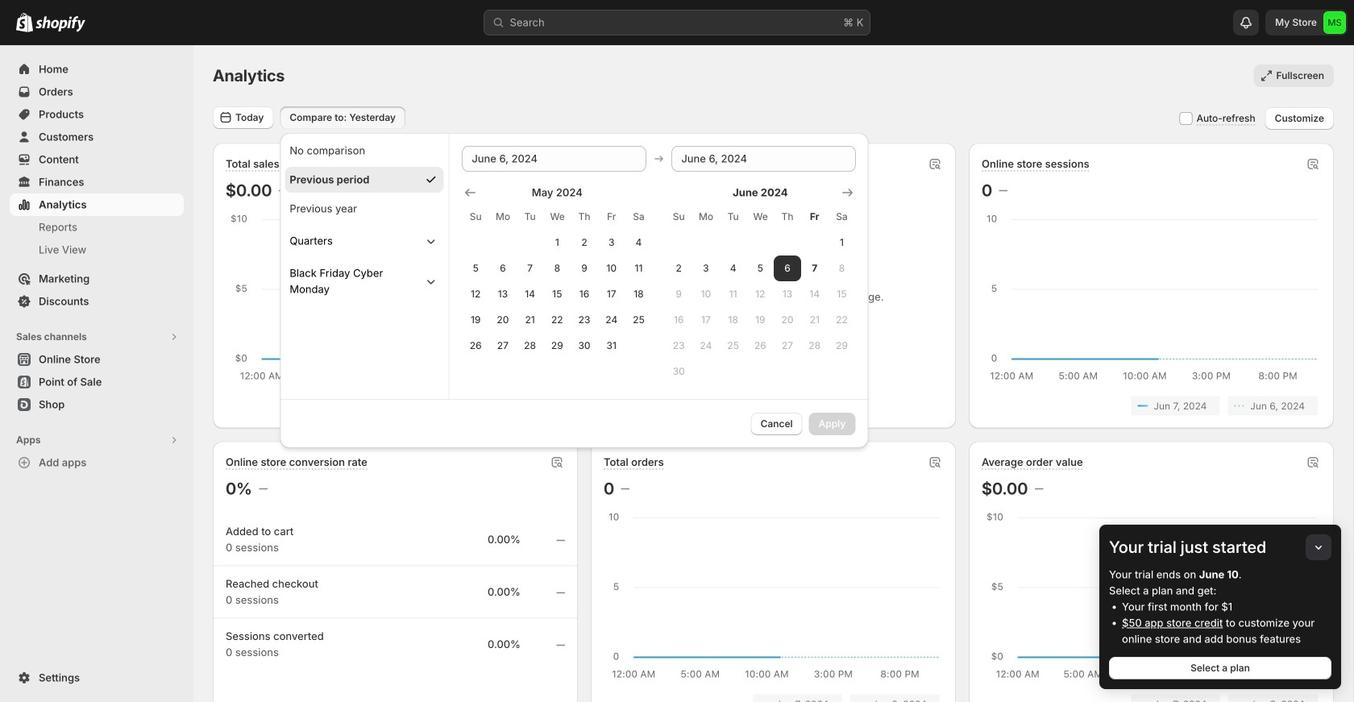 Task type: vqa. For each thing, say whether or not it's contained in the screenshot.
Search collections "text box"
no



Task type: describe. For each thing, give the bounding box(es) containing it.
1 horizontal spatial shopify image
[[35, 16, 85, 32]]

1 grid from the left
[[462, 185, 653, 359]]



Task type: locate. For each thing, give the bounding box(es) containing it.
1 horizontal spatial grid
[[666, 185, 856, 385]]

0 horizontal spatial shopify image
[[16, 13, 33, 32]]

my store image
[[1324, 11, 1347, 34]]

2 grid from the left
[[666, 185, 856, 385]]

shopify image
[[16, 13, 33, 32], [35, 16, 85, 32]]

YYYY-MM-DD text field
[[672, 146, 856, 172]]

0 horizontal spatial grid
[[462, 185, 653, 359]]

YYYY-MM-DD text field
[[462, 146, 646, 172]]

grid
[[462, 185, 653, 359], [666, 185, 856, 385]]

list
[[229, 396, 562, 416], [986, 396, 1319, 416], [607, 695, 940, 702], [986, 695, 1319, 702]]



